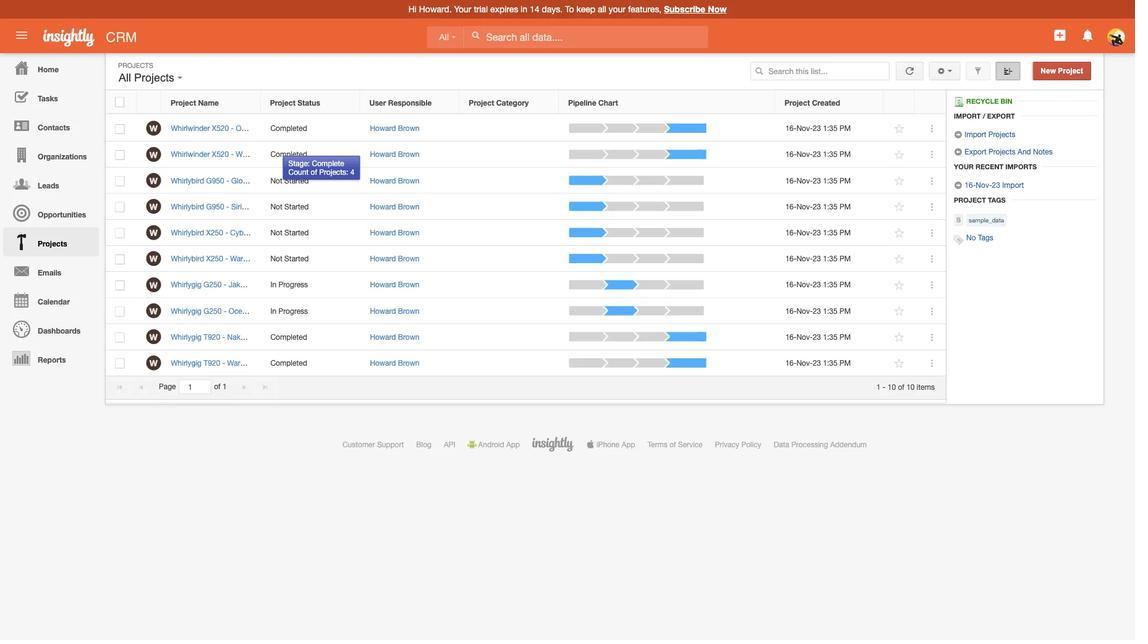 Task type: vqa. For each thing, say whether or not it's contained in the screenshot.
Email to the left
no



Task type: describe. For each thing, give the bounding box(es) containing it.
chart
[[599, 98, 618, 107]]

in progress cell for barbara
[[261, 272, 361, 298]]

category
[[497, 98, 529, 107]]

0 vertical spatial export
[[988, 112, 1015, 120]]

projects link
[[3, 228, 99, 257]]

howard brown for miyazaki
[[370, 359, 420, 368]]

cell for martin
[[460, 194, 560, 220]]

Search this list... text field
[[751, 62, 890, 80]]

not for industries
[[271, 255, 283, 263]]

g950 for sirius
[[206, 202, 224, 211]]

refresh list image
[[904, 67, 916, 75]]

android app link
[[468, 440, 520, 449]]

howard.
[[419, 4, 452, 14]]

complete
[[312, 159, 344, 168]]

1 follow image from the top
[[894, 175, 906, 187]]

subscribe now link
[[664, 4, 727, 14]]

show sidebar image
[[1004, 67, 1013, 75]]

howard brown link for lane
[[370, 281, 420, 289]]

keep
[[577, 4, 596, 14]]

whirlygig for whirlygig t920 - warbucks industries - wayne miyazaki
[[171, 359, 202, 368]]

w for whirlybird g950 - sirius corp. - tina martin
[[150, 202, 158, 212]]

follow image for nicole
[[894, 228, 906, 239]]

projects for all projects
[[134, 71, 174, 84]]

- left tina
[[272, 202, 275, 211]]

cell for samantha
[[460, 324, 560, 351]]

iphone app
[[597, 440, 635, 449]]

page
[[159, 383, 176, 391]]

airlines for in progress
[[258, 307, 282, 315]]

navigation containing home
[[0, 53, 99, 373]]

customer support link
[[343, 440, 404, 449]]

import projects link
[[954, 130, 1016, 139]]

data
[[774, 440, 790, 449]]

cell for nicole
[[460, 220, 560, 246]]

nov- for martin
[[797, 202, 813, 211]]

whirlybird g950 - sirius corp. - tina martin link
[[171, 202, 321, 211]]

whirlwinder x520 - warbucks industries - roger mills
[[171, 150, 348, 159]]

w for whirlwinder x520 - warbucks industries - roger mills
[[150, 150, 158, 160]]

of right "1" 'field'
[[214, 383, 221, 391]]

iphone
[[597, 440, 620, 449]]

miyazaki
[[326, 359, 355, 368]]

completed cell for -
[[261, 324, 361, 351]]

howard brown for samantha
[[370, 333, 420, 341]]

in progress for mark
[[271, 307, 308, 315]]

1:35 for mills
[[823, 150, 838, 159]]

- left the "wayne"
[[297, 359, 300, 368]]

started for -
[[285, 228, 309, 237]]

whirlybird for whirlybird x250 - cyberdyne systems corp. - nicole gomez
[[171, 228, 204, 237]]

10 w row from the top
[[106, 351, 946, 377]]

hi
[[409, 4, 417, 14]]

tasks
[[38, 94, 58, 103]]

2 10 from the left
[[907, 383, 915, 391]]

nov- for mills
[[797, 150, 813, 159]]

trading
[[261, 333, 286, 341]]

emails
[[38, 268, 61, 277]]

reports
[[38, 356, 66, 364]]

not started cell for -
[[261, 220, 361, 246]]

privacy
[[715, 440, 740, 449]]

support
[[377, 440, 404, 449]]

brown for allen
[[398, 124, 420, 133]]

samantha
[[313, 333, 347, 341]]

- left cyberdyne
[[225, 228, 228, 237]]

dashboards
[[38, 327, 81, 335]]

features,
[[628, 4, 662, 14]]

name
[[198, 98, 219, 107]]

count
[[289, 168, 309, 177]]

data processing addendum link
[[774, 440, 867, 449]]

nov- for samantha
[[797, 333, 813, 341]]

w link for whirlybird g950 - globex - albert lee
[[146, 173, 161, 188]]

show list view filters image
[[974, 67, 983, 75]]

- left sirius
[[226, 202, 229, 211]]

in for airlines
[[271, 307, 277, 315]]

oceanic for x520
[[236, 124, 263, 133]]

3 brown from the top
[[398, 176, 420, 185]]

- up of 1
[[222, 359, 225, 368]]

pipeline chart
[[568, 98, 618, 107]]

16-nov-23 import
[[963, 181, 1025, 189]]

export projects and notes
[[963, 147, 1053, 156]]

started for tina
[[285, 202, 309, 211]]

16-nov-23 import link
[[954, 181, 1025, 190]]

iphone app link
[[586, 440, 635, 449]]

all
[[598, 4, 607, 14]]

follow image for smith
[[894, 254, 906, 265]]

1 10 from the left
[[888, 383, 896, 391]]

pipeline
[[568, 98, 597, 107]]

howard brown link for allen
[[370, 124, 420, 133]]

16-nov-23 1:35 pm cell for allen
[[776, 116, 885, 142]]

whirlwinder x520 - warbucks industries - roger mills link
[[171, 150, 354, 159]]

nov- for nicole
[[797, 228, 813, 237]]

23 for martin
[[813, 202, 821, 211]]

sample_data
[[969, 217, 1005, 224]]

- right llc
[[286, 281, 289, 289]]

projects up all projects
[[118, 61, 153, 69]]

whirlwinder x520 - oceanic airlines - cynthia allen
[[171, 124, 340, 133]]

howard for lane
[[370, 281, 396, 289]]

whirlwinder x520 - oceanic airlines - cynthia allen link
[[171, 124, 346, 133]]

whirlygig t920 - warbucks industries - wayne miyazaki
[[171, 359, 355, 368]]

16-nov-23 1:35 pm cell for smith
[[776, 246, 885, 272]]

service
[[678, 440, 703, 449]]

6 w row from the top
[[106, 246, 946, 272]]

- left albert
[[257, 176, 260, 185]]

whirlygig t920 - nakatomi trading corp. - samantha wright link
[[171, 333, 377, 341]]

in
[[521, 4, 528, 14]]

w for whirlybird x250 - cyberdyne systems corp. - nicole gomez
[[150, 228, 158, 238]]

completed for cynthia
[[271, 124, 307, 133]]

cell for smith
[[460, 246, 560, 272]]

notes
[[1034, 147, 1053, 156]]

import for import / export
[[954, 112, 981, 120]]

3 1:35 from the top
[[823, 176, 838, 185]]

carlos
[[305, 255, 326, 263]]

not started cell for tina
[[261, 194, 361, 220]]

tasks link
[[3, 82, 99, 111]]

1 w row from the top
[[106, 116, 946, 142]]

lane
[[319, 281, 335, 289]]

howard brown for nicole
[[370, 228, 420, 237]]

7 w row from the top
[[106, 272, 946, 298]]

whirlygig t920 - warbucks industries - wayne miyazaki link
[[171, 359, 362, 368]]

cynthia
[[296, 124, 322, 133]]

sirius
[[231, 202, 250, 211]]

of right terms
[[670, 440, 676, 449]]

x520 for oceanic
[[212, 124, 229, 133]]

1:35 for smith
[[823, 255, 838, 263]]

lee
[[284, 176, 296, 185]]

- left nicole
[[320, 228, 323, 237]]

in progress for barbara
[[271, 281, 308, 289]]

not for -
[[271, 176, 283, 185]]

t920 for nakatomi
[[204, 333, 220, 341]]

circle arrow right image
[[954, 131, 963, 139]]

3 howard from the top
[[370, 176, 396, 185]]

- up whirlwinder x520 - warbucks industries - roger mills
[[231, 124, 234, 133]]

x250 for cyberdyne
[[206, 228, 223, 237]]

3 howard brown from the top
[[370, 176, 420, 185]]

project name
[[171, 98, 219, 107]]

5 w row from the top
[[106, 220, 946, 246]]

1 vertical spatial your
[[954, 163, 974, 171]]

tags
[[978, 234, 994, 242]]

pm for mills
[[840, 150, 851, 159]]

howard brown for allen
[[370, 124, 420, 133]]

project for project status
[[270, 98, 296, 107]]

1 field
[[180, 381, 211, 394]]

contacts
[[38, 123, 70, 132]]

whirlybird g950 - globex - albert lee link
[[171, 176, 302, 185]]

project for project created
[[785, 98, 810, 107]]

api link
[[444, 440, 456, 449]]

pm for martin
[[840, 202, 851, 211]]

project created
[[785, 98, 841, 107]]

no
[[967, 234, 976, 242]]

2 w row from the top
[[106, 142, 946, 168]]

16- for sakda
[[786, 307, 797, 315]]

1:35 for allen
[[823, 124, 838, 133]]

search image
[[755, 67, 764, 75]]

16- for miyazaki
[[786, 359, 797, 368]]

new
[[1041, 67, 1056, 75]]

- left samantha
[[308, 333, 311, 341]]

progress for mark
[[279, 307, 308, 315]]

stage:
[[289, 159, 310, 168]]

whirlybird x250 - cyberdyne systems corp. - nicole gomez link
[[171, 228, 377, 237]]

nicole
[[325, 228, 345, 237]]

14
[[530, 4, 540, 14]]

16-nov-23 1:35 pm for samantha
[[786, 333, 851, 341]]

reports link
[[3, 344, 99, 373]]

nakatomi
[[227, 333, 259, 341]]

whirlybird for whirlybird x250 - warbucks industries - carlos smith
[[171, 255, 204, 263]]

sample_data link
[[967, 214, 1007, 227]]

1 1 from the left
[[223, 383, 227, 391]]

howard for samantha
[[370, 333, 396, 341]]

no tags link
[[967, 234, 994, 242]]

albert
[[262, 176, 282, 185]]

projects:
[[319, 168, 348, 177]]

16-nov-23 1:35 pm for allen
[[786, 124, 851, 133]]

data processing addendum
[[774, 440, 867, 449]]

android
[[478, 440, 504, 449]]

- left mark
[[284, 307, 287, 315]]

1:35 for lane
[[823, 281, 838, 289]]

organizations link
[[3, 140, 99, 169]]

project for project category
[[469, 98, 494, 107]]

3 16-nov-23 1:35 pm from the top
[[786, 176, 851, 185]]

16- for smith
[[786, 255, 797, 263]]

3 howard brown link from the top
[[370, 176, 420, 185]]

completed for wayne
[[271, 359, 307, 368]]

started for carlos
[[285, 255, 309, 263]]

your recent imports
[[954, 163, 1037, 171]]

completed cell for roger
[[261, 142, 361, 168]]

terms of service
[[648, 440, 703, 449]]

in progress cell for mark
[[261, 298, 361, 324]]

16-nov-23 1:35 pm cell for nicole
[[776, 220, 885, 246]]

s
[[957, 216, 961, 224]]

w for whirlygig t920 - nakatomi trading corp. - samantha wright
[[150, 332, 158, 342]]

opportunities
[[38, 210, 86, 219]]

not for systems
[[271, 228, 283, 237]]

not started cell for carlos
[[261, 246, 361, 272]]

t920 for warbucks
[[204, 359, 220, 368]]

w link for whirlygig g250 - oceanic airlines - mark sakda
[[146, 304, 161, 319]]

pm for allen
[[840, 124, 851, 133]]

0 vertical spatial your
[[454, 4, 472, 14]]

project category
[[469, 98, 529, 107]]

w link for whirlwinder x520 - oceanic airlines - cynthia allen
[[146, 121, 161, 136]]

3 w row from the top
[[106, 168, 946, 194]]

follow image for whirlygig g250 - jakubowski llc - barbara lane
[[894, 280, 906, 292]]

howard for nicole
[[370, 228, 396, 237]]

nov- for smith
[[797, 255, 813, 263]]



Task type: locate. For each thing, give the bounding box(es) containing it.
progress up mark
[[279, 281, 308, 289]]

1 vertical spatial whirlwinder
[[171, 150, 210, 159]]

import left /
[[954, 112, 981, 120]]

g950 left the globex
[[206, 176, 224, 185]]

10 howard brown from the top
[[370, 359, 420, 368]]

all down crm
[[119, 71, 131, 84]]

calendar
[[38, 298, 70, 306]]

16- for mills
[[786, 150, 797, 159]]

4 follow image from the top
[[894, 358, 906, 370]]

x250 for warbucks
[[206, 255, 223, 263]]

project down circle arrow right image
[[954, 196, 987, 204]]

2 howard from the top
[[370, 150, 396, 159]]

howard brown link for smith
[[370, 255, 420, 263]]

1 t920 from the top
[[204, 333, 220, 341]]

g250 for jakubowski
[[204, 281, 222, 289]]

navigation
[[0, 53, 99, 373]]

7 pm from the top
[[840, 281, 851, 289]]

brown for nicole
[[398, 228, 420, 237]]

3 pm from the top
[[840, 176, 851, 185]]

completed down project status
[[271, 124, 307, 133]]

2 not from the top
[[271, 202, 283, 211]]

0 horizontal spatial 1
[[223, 383, 227, 391]]

brown for mills
[[398, 150, 420, 159]]

in for llc
[[271, 281, 277, 289]]

started up barbara
[[285, 255, 309, 263]]

industries for roger
[[271, 150, 304, 159]]

responsible
[[388, 98, 432, 107]]

7 16-nov-23 1:35 pm cell from the top
[[776, 272, 885, 298]]

23 for smith
[[813, 255, 821, 263]]

2 not started from the top
[[271, 202, 309, 211]]

0 vertical spatial progress
[[279, 281, 308, 289]]

in progress up mark
[[271, 281, 308, 289]]

brown for martin
[[398, 202, 420, 211]]

0 vertical spatial corp.
[[252, 202, 270, 211]]

5 w link from the top
[[146, 225, 161, 240]]

- down whirlygig g250 - jakubowski llc - barbara lane
[[224, 307, 227, 315]]

wright
[[349, 333, 371, 341]]

6 1:35 from the top
[[823, 255, 838, 263]]

1 g950 from the top
[[206, 176, 224, 185]]

1 horizontal spatial 1
[[877, 383, 881, 391]]

- left carlos
[[300, 255, 303, 263]]

whirlybird g950 - globex - albert lee
[[171, 176, 296, 185]]

days.
[[542, 4, 563, 14]]

whirlwinder up whirlybird g950 - globex - albert lee
[[171, 150, 210, 159]]

whirlybird x250 - warbucks industries - carlos smith
[[171, 255, 348, 263]]

blog link
[[416, 440, 432, 449]]

1 horizontal spatial all
[[439, 32, 449, 42]]

2 vertical spatial corp.
[[288, 333, 306, 341]]

6 pm from the top
[[840, 255, 851, 263]]

23 for samantha
[[813, 333, 821, 341]]

1 vertical spatial warbucks
[[230, 255, 263, 263]]

not left 'lee'
[[271, 176, 283, 185]]

globex
[[231, 176, 255, 185]]

3 cell from the top
[[460, 168, 560, 194]]

4 w row from the top
[[106, 194, 946, 220]]

nov-
[[797, 124, 813, 133], [797, 150, 813, 159], [797, 176, 813, 185], [976, 181, 993, 189], [797, 202, 813, 211], [797, 228, 813, 237], [797, 255, 813, 263], [797, 281, 813, 289], [797, 307, 813, 315], [797, 333, 813, 341], [797, 359, 813, 368]]

8 howard brown from the top
[[370, 307, 420, 315]]

row containing project name
[[106, 91, 946, 114]]

airlines up whirlwinder x520 - warbucks industries - roger mills link
[[265, 124, 289, 133]]

0 vertical spatial all
[[439, 32, 449, 42]]

6 w from the top
[[150, 254, 158, 264]]

now
[[708, 4, 727, 14]]

6 brown from the top
[[398, 255, 420, 263]]

whirlygig g250 - jakubowski llc - barbara lane link
[[171, 281, 342, 289]]

industries down the whirlygig t920 - nakatomi trading corp. - samantha wright link
[[263, 359, 295, 368]]

x250
[[206, 228, 223, 237], [206, 255, 223, 263]]

projects inside import projects link
[[989, 130, 1016, 139]]

projects inside export projects and notes link
[[989, 147, 1016, 156]]

follow image
[[894, 175, 906, 187], [894, 228, 906, 239], [894, 254, 906, 265], [894, 358, 906, 370]]

started down 'lee'
[[285, 202, 309, 211]]

pm
[[840, 124, 851, 133], [840, 150, 851, 159], [840, 176, 851, 185], [840, 202, 851, 211], [840, 228, 851, 237], [840, 255, 851, 263], [840, 281, 851, 289], [840, 307, 851, 315], [840, 333, 851, 341], [840, 359, 851, 368]]

sakda
[[308, 307, 329, 315]]

w for whirlygig g250 - oceanic airlines - mark sakda
[[150, 306, 158, 316]]

0 horizontal spatial your
[[454, 4, 472, 14]]

completed cell up the "wayne"
[[261, 324, 361, 351]]

contacts link
[[3, 111, 99, 140]]

row
[[106, 91, 946, 114]]

0 horizontal spatial export
[[965, 147, 987, 156]]

1 completed cell from the top
[[261, 116, 361, 142]]

addendum
[[831, 440, 867, 449]]

your down circle arrow left image
[[954, 163, 974, 171]]

project
[[1059, 67, 1084, 75], [171, 98, 196, 107], [270, 98, 296, 107], [469, 98, 494, 107], [785, 98, 810, 107], [954, 196, 987, 204]]

1 horizontal spatial your
[[954, 163, 974, 171]]

export right circle arrow left image
[[965, 147, 987, 156]]

1 in from the top
[[271, 281, 277, 289]]

1 horizontal spatial 10
[[907, 383, 915, 391]]

16- for nicole
[[786, 228, 797, 237]]

4 whirlybird from the top
[[171, 255, 204, 263]]

cell for miyazaki
[[460, 351, 560, 377]]

projects up your recent imports
[[989, 147, 1016, 156]]

6 16-nov-23 1:35 pm cell from the top
[[776, 246, 885, 272]]

2 completed cell from the top
[[261, 142, 361, 168]]

recycle
[[967, 97, 999, 105]]

1 horizontal spatial export
[[988, 112, 1015, 120]]

1 whirlybird from the top
[[171, 176, 204, 185]]

brown for samantha
[[398, 333, 420, 341]]

airlines
[[265, 124, 289, 133], [258, 307, 282, 315]]

martin
[[293, 202, 315, 211]]

projects up project name
[[134, 71, 174, 84]]

app right android
[[507, 440, 520, 449]]

5 16-nov-23 1:35 pm cell from the top
[[776, 220, 885, 246]]

whirlwinder down project name
[[171, 124, 210, 133]]

0 vertical spatial industries
[[271, 150, 304, 159]]

crm
[[106, 29, 137, 45]]

howard up wright
[[370, 307, 396, 315]]

recycle bin link
[[954, 97, 1019, 107]]

follow image for whirlwinder x520 - warbucks industries - roger mills
[[894, 149, 906, 161]]

project left status at the top left of the page
[[270, 98, 296, 107]]

g250 for oceanic
[[204, 307, 222, 315]]

3 not from the top
[[271, 228, 283, 237]]

3 whirlybird from the top
[[171, 228, 204, 237]]

1 right "1" 'field'
[[223, 383, 227, 391]]

1 horizontal spatial app
[[622, 440, 635, 449]]

industries up "stage:"
[[271, 150, 304, 159]]

subscribe
[[664, 4, 706, 14]]

w link for whirlygig t920 - nakatomi trading corp. - samantha wright
[[146, 330, 161, 345]]

stage: complete count of projects: 4
[[289, 159, 355, 177]]

0 vertical spatial x520
[[212, 124, 229, 133]]

cyberdyne
[[230, 228, 266, 237]]

6 w link from the top
[[146, 251, 161, 266]]

completed down the whirlygig t920 - nakatomi trading corp. - samantha wright link
[[271, 359, 307, 368]]

barbara
[[291, 281, 317, 289]]

all down 'howard.'
[[439, 32, 449, 42]]

llc
[[270, 281, 284, 289]]

2 1:35 from the top
[[823, 150, 838, 159]]

whirlygig g250 - oceanic airlines - mark sakda
[[171, 307, 329, 315]]

- up whirlygig g250 - jakubowski llc - barbara lane
[[225, 255, 228, 263]]

1 vertical spatial in progress
[[271, 307, 308, 315]]

1 vertical spatial export
[[965, 147, 987, 156]]

1 vertical spatial oceanic
[[229, 307, 256, 315]]

project left "name"
[[171, 98, 196, 107]]

1 vertical spatial in
[[271, 307, 277, 315]]

1 vertical spatial all
[[119, 71, 131, 84]]

1 in progress from the top
[[271, 281, 308, 289]]

2 w from the top
[[150, 150, 158, 160]]

pm for miyazaki
[[840, 359, 851, 368]]

circle arrow left image
[[954, 148, 963, 156]]

0 horizontal spatial 10
[[888, 383, 896, 391]]

started down martin
[[285, 228, 309, 237]]

3 completed cell from the top
[[261, 324, 361, 351]]

corp. for completed
[[288, 333, 306, 341]]

1 vertical spatial x520
[[212, 150, 229, 159]]

corp. right systems
[[299, 228, 318, 237]]

brown for lane
[[398, 281, 420, 289]]

items
[[917, 383, 935, 391]]

6 howard from the top
[[370, 255, 396, 263]]

warbucks down nakatomi
[[227, 359, 260, 368]]

of
[[311, 168, 317, 177], [214, 383, 221, 391], [898, 383, 905, 391], [670, 440, 676, 449]]

no tags
[[967, 234, 994, 242]]

brown for smith
[[398, 255, 420, 263]]

not
[[271, 176, 283, 185], [271, 202, 283, 211], [271, 228, 283, 237], [271, 255, 283, 263]]

g950 for globex
[[206, 176, 224, 185]]

warbucks down cyberdyne
[[230, 255, 263, 263]]

0 vertical spatial g950
[[206, 176, 224, 185]]

export down bin
[[988, 112, 1015, 120]]

3 completed from the top
[[271, 333, 307, 341]]

in progress cell
[[261, 272, 361, 298], [261, 298, 361, 324]]

not started cell down "stage:"
[[261, 168, 361, 194]]

corp. right sirius
[[252, 202, 270, 211]]

9 w link from the top
[[146, 330, 161, 345]]

6 16-nov-23 1:35 pm from the top
[[786, 255, 851, 263]]

recycle bin
[[967, 97, 1013, 105]]

oceanic up whirlwinder x520 - warbucks industries - roger mills
[[236, 124, 263, 133]]

systems
[[268, 228, 297, 237]]

import inside 16-nov-23 import link
[[1003, 181, 1025, 189]]

howard brown
[[370, 124, 420, 133], [370, 150, 420, 159], [370, 176, 420, 185], [370, 202, 420, 211], [370, 228, 420, 237], [370, 255, 420, 263], [370, 281, 420, 289], [370, 307, 420, 315], [370, 333, 420, 341], [370, 359, 420, 368]]

import projects
[[963, 130, 1016, 139]]

pm for samantha
[[840, 333, 851, 341]]

t920 up of 1
[[204, 359, 220, 368]]

16-
[[786, 124, 797, 133], [786, 150, 797, 159], [786, 176, 797, 185], [965, 181, 976, 189], [786, 202, 797, 211], [786, 228, 797, 237], [786, 255, 797, 263], [786, 281, 797, 289], [786, 307, 797, 315], [786, 333, 797, 341], [786, 359, 797, 368]]

brown for miyazaki
[[398, 359, 420, 368]]

howard down gomez
[[370, 255, 396, 263]]

circle arrow right image
[[954, 181, 963, 190]]

all projects
[[119, 71, 178, 84]]

import inside import projects link
[[965, 130, 987, 139]]

not started down "stage:"
[[271, 176, 309, 185]]

completed cell
[[261, 116, 361, 142], [261, 142, 361, 168], [261, 324, 361, 351], [261, 351, 361, 377]]

w for whirlybird x250 - warbucks industries - carlos smith
[[150, 254, 158, 264]]

privacy policy
[[715, 440, 762, 449]]

cell
[[460, 116, 560, 142], [460, 142, 560, 168], [460, 168, 560, 194], [460, 194, 560, 220], [460, 220, 560, 246], [460, 246, 560, 272], [460, 272, 560, 298], [460, 298, 560, 324], [460, 324, 560, 351], [460, 351, 560, 377]]

3 16-nov-23 1:35 pm cell from the top
[[776, 168, 885, 194]]

in progress down llc
[[271, 307, 308, 315]]

2 progress from the top
[[279, 307, 308, 315]]

started for lee
[[285, 176, 309, 185]]

all for all projects
[[119, 71, 131, 84]]

8 howard from the top
[[370, 307, 396, 315]]

howard right nicole
[[370, 228, 396, 237]]

howard right lane
[[370, 281, 396, 289]]

x520 for warbucks
[[212, 150, 229, 159]]

emails link
[[3, 257, 99, 286]]

1 g250 from the top
[[204, 281, 222, 289]]

7 howard brown from the top
[[370, 281, 420, 289]]

0 horizontal spatial all
[[119, 71, 131, 84]]

23 for allen
[[813, 124, 821, 133]]

cog image
[[937, 67, 946, 75]]

10 w from the top
[[150, 358, 158, 369]]

in progress cell up the sakda
[[261, 272, 361, 298]]

2 follow image from the top
[[894, 228, 906, 239]]

2 vertical spatial industries
[[263, 359, 295, 368]]

2 app from the left
[[622, 440, 635, 449]]

started down "stage:"
[[285, 176, 309, 185]]

row group
[[106, 116, 946, 377]]

in left mark
[[271, 307, 277, 315]]

2 brown from the top
[[398, 150, 420, 159]]

howard up gomez
[[370, 202, 396, 211]]

progress for barbara
[[279, 281, 308, 289]]

7 howard brown link from the top
[[370, 281, 420, 289]]

1 whirlygig from the top
[[171, 281, 202, 289]]

2 completed from the top
[[271, 150, 307, 159]]

gomez
[[348, 228, 371, 237]]

1 vertical spatial industries
[[265, 255, 298, 263]]

-
[[231, 124, 234, 133], [292, 124, 294, 133], [231, 150, 234, 159], [306, 150, 309, 159], [226, 176, 229, 185], [257, 176, 260, 185], [226, 202, 229, 211], [272, 202, 275, 211], [225, 228, 228, 237], [320, 228, 323, 237], [225, 255, 228, 263], [300, 255, 303, 263], [224, 281, 227, 289], [286, 281, 289, 289], [224, 307, 227, 315], [284, 307, 287, 315], [222, 333, 225, 341], [308, 333, 311, 341], [222, 359, 225, 368], [297, 359, 300, 368], [883, 383, 886, 391]]

projects up emails link
[[38, 239, 67, 248]]

2 1 from the left
[[877, 383, 881, 391]]

5 howard from the top
[[370, 228, 396, 237]]

completed cell down samantha
[[261, 351, 361, 377]]

1 vertical spatial airlines
[[258, 307, 282, 315]]

0 vertical spatial whirlwinder
[[171, 124, 210, 133]]

8 w row from the top
[[106, 298, 946, 324]]

follow image for miyazaki
[[894, 358, 906, 370]]

23 for lane
[[813, 281, 821, 289]]

corp.
[[252, 202, 270, 211], [299, 228, 318, 237], [288, 333, 306, 341]]

app
[[507, 440, 520, 449], [622, 440, 635, 449]]

8 cell from the top
[[460, 298, 560, 324]]

home link
[[3, 53, 99, 82]]

howard brown for lane
[[370, 281, 420, 289]]

10 16-nov-23 1:35 pm from the top
[[786, 359, 851, 368]]

all link
[[427, 26, 465, 48]]

cell for mills
[[460, 142, 560, 168]]

leads link
[[3, 169, 99, 199]]

white image
[[472, 31, 480, 40]]

9 howard brown from the top
[[370, 333, 420, 341]]

4 howard brown link from the top
[[370, 202, 420, 211]]

16-nov-23 1:35 pm cell for miyazaki
[[776, 351, 885, 377]]

2 16-nov-23 1:35 pm cell from the top
[[776, 142, 885, 168]]

16-nov-23 1:35 pm for sakda
[[786, 307, 851, 315]]

export inside export projects and notes link
[[965, 147, 987, 156]]

project right 'new'
[[1059, 67, 1084, 75]]

user
[[370, 98, 386, 107]]

your
[[609, 4, 626, 14]]

2 g250 from the top
[[204, 307, 222, 315]]

of right the count
[[311, 168, 317, 177]]

whirlygig
[[171, 281, 202, 289], [171, 307, 202, 315], [171, 333, 202, 341], [171, 359, 202, 368]]

roger
[[311, 150, 331, 159]]

1:35 for nicole
[[823, 228, 838, 237]]

10 1:35 from the top
[[823, 359, 838, 368]]

8 brown from the top
[[398, 307, 420, 315]]

completed cell up the count
[[261, 142, 361, 168]]

9 16-nov-23 1:35 pm cell from the top
[[776, 324, 885, 351]]

1 left items
[[877, 383, 881, 391]]

oceanic for g250
[[229, 307, 256, 315]]

10 w link from the top
[[146, 356, 161, 371]]

howard down wright
[[370, 359, 396, 368]]

whirlwinder for whirlwinder x520 - oceanic airlines - cynthia allen
[[171, 124, 210, 133]]

- up "stage:"
[[306, 150, 309, 159]]

16-nov-23 1:35 pm cell
[[776, 116, 885, 142], [776, 142, 885, 168], [776, 168, 885, 194], [776, 194, 885, 220], [776, 220, 885, 246], [776, 246, 885, 272], [776, 272, 885, 298], [776, 298, 885, 324], [776, 324, 885, 351], [776, 351, 885, 377]]

- up whirlybird g950 - globex - albert lee
[[231, 150, 234, 159]]

whirlygig g250 - oceanic airlines - mark sakda link
[[171, 307, 335, 315]]

expires
[[491, 4, 518, 14]]

1 vertical spatial progress
[[279, 307, 308, 315]]

import right circle arrow right icon
[[965, 130, 987, 139]]

2 vertical spatial warbucks
[[227, 359, 260, 368]]

all inside "button"
[[119, 71, 131, 84]]

x520 down "name"
[[212, 124, 229, 133]]

w row
[[106, 116, 946, 142], [106, 142, 946, 168], [106, 168, 946, 194], [106, 194, 946, 220], [106, 220, 946, 246], [106, 246, 946, 272], [106, 272, 946, 298], [106, 298, 946, 324], [106, 324, 946, 351], [106, 351, 946, 377]]

pm for smith
[[840, 255, 851, 263]]

industries
[[271, 150, 304, 159], [265, 255, 298, 263], [263, 359, 295, 368]]

not up 'whirlybird x250 - cyberdyne systems corp. - nicole gomez' link
[[271, 202, 283, 211]]

howard right 4
[[370, 176, 396, 185]]

project left created
[[785, 98, 810, 107]]

import
[[954, 112, 981, 120], [965, 130, 987, 139], [1003, 181, 1025, 189]]

whirlybird for whirlybird g950 - sirius corp. - tina martin
[[171, 202, 204, 211]]

2 vertical spatial import
[[1003, 181, 1025, 189]]

2 g950 from the top
[[206, 202, 224, 211]]

cell for allen
[[460, 116, 560, 142]]

2 whirlwinder from the top
[[171, 150, 210, 159]]

5 cell from the top
[[460, 220, 560, 246]]

completed up "stage:"
[[271, 150, 307, 159]]

whirlybird x250 - warbucks industries - carlos smith link
[[171, 255, 354, 263]]

1 vertical spatial import
[[965, 130, 987, 139]]

new project
[[1041, 67, 1084, 75]]

0 vertical spatial airlines
[[265, 124, 289, 133]]

9 brown from the top
[[398, 333, 420, 341]]

- left the globex
[[226, 176, 229, 185]]

industries for wayne
[[263, 359, 295, 368]]

0 vertical spatial in progress
[[271, 281, 308, 289]]

1 vertical spatial corp.
[[299, 228, 318, 237]]

warbucks for x520
[[236, 150, 269, 159]]

nov- for lane
[[797, 281, 813, 289]]

not started cell up carlos
[[261, 220, 361, 246]]

completed cell down status at the top left of the page
[[261, 116, 361, 142]]

whirlygig for whirlygig g250 - oceanic airlines - mark sakda
[[171, 307, 202, 315]]

corp. right "trading"
[[288, 333, 306, 341]]

16-nov-23 1:35 pm
[[786, 124, 851, 133], [786, 150, 851, 159], [786, 176, 851, 185], [786, 202, 851, 211], [786, 228, 851, 237], [786, 255, 851, 263], [786, 281, 851, 289], [786, 307, 851, 315], [786, 333, 851, 341], [786, 359, 851, 368]]

whirlybird g950 - sirius corp. - tina martin
[[171, 202, 315, 211]]

1 vertical spatial g950
[[206, 202, 224, 211]]

progress down barbara
[[279, 307, 308, 315]]

16-nov-23 1:35 pm for miyazaki
[[786, 359, 851, 368]]

3 w from the top
[[150, 176, 158, 186]]

2 16-nov-23 1:35 pm from the top
[[786, 150, 851, 159]]

2 cell from the top
[[460, 142, 560, 168]]

project tags
[[954, 196, 1006, 204]]

2 not started cell from the top
[[261, 194, 361, 220]]

howard right samantha
[[370, 333, 396, 341]]

not for corp.
[[271, 202, 283, 211]]

2 x520 from the top
[[212, 150, 229, 159]]

1 howard brown from the top
[[370, 124, 420, 133]]

brown for sakda
[[398, 307, 420, 315]]

howard for allen
[[370, 124, 396, 133]]

9 cell from the top
[[460, 324, 560, 351]]

0 vertical spatial t920
[[204, 333, 220, 341]]

1 not started cell from the top
[[261, 168, 361, 194]]

progress
[[279, 281, 308, 289], [279, 307, 308, 315]]

cell for lane
[[460, 272, 560, 298]]

5 howard brown link from the top
[[370, 228, 420, 237]]

1 vertical spatial g250
[[204, 307, 222, 315]]

howard brown link for nicole
[[370, 228, 420, 237]]

privacy policy link
[[715, 440, 762, 449]]

- left nakatomi
[[222, 333, 225, 341]]

projects inside projects link
[[38, 239, 67, 248]]

notifications image
[[1081, 28, 1096, 43]]

4 w link from the top
[[146, 199, 161, 214]]

1 vertical spatial t920
[[204, 359, 220, 368]]

16-nov-23 1:35 pm for lane
[[786, 281, 851, 289]]

None checkbox
[[115, 97, 124, 107], [115, 229, 125, 239], [115, 255, 125, 265], [115, 281, 125, 291], [115, 333, 125, 343], [115, 97, 124, 107], [115, 229, 125, 239], [115, 255, 125, 265], [115, 281, 125, 291], [115, 333, 125, 343]]

in progress cell down barbara
[[261, 298, 361, 324]]

policy
[[742, 440, 762, 449]]

howard brown for sakda
[[370, 307, 420, 315]]

not down tina
[[271, 228, 283, 237]]

- left "cynthia"
[[292, 124, 294, 133]]

howard brown link
[[370, 124, 420, 133], [370, 150, 420, 159], [370, 176, 420, 185], [370, 202, 420, 211], [370, 228, 420, 237], [370, 255, 420, 263], [370, 281, 420, 289], [370, 307, 420, 315], [370, 333, 420, 341], [370, 359, 420, 368]]

None checkbox
[[115, 124, 125, 134], [115, 150, 125, 160], [115, 176, 125, 186], [115, 203, 125, 212], [115, 307, 125, 317], [115, 359, 125, 369], [115, 124, 125, 134], [115, 150, 125, 160], [115, 176, 125, 186], [115, 203, 125, 212], [115, 307, 125, 317], [115, 359, 125, 369]]

- left items
[[883, 383, 886, 391]]

5 w from the top
[[150, 228, 158, 238]]

4 howard brown from the top
[[370, 202, 420, 211]]

all
[[439, 32, 449, 42], [119, 71, 131, 84]]

not started cell down 'lee'
[[261, 194, 361, 220]]

0 vertical spatial g250
[[204, 281, 222, 289]]

not up llc
[[271, 255, 283, 263]]

4 cell from the top
[[460, 194, 560, 220]]

w link for whirlygig t920 - warbucks industries - wayne miyazaki
[[146, 356, 161, 371]]

hi howard. your trial expires in 14 days. to keep all your features, subscribe now
[[409, 4, 727, 14]]

10 cell from the top
[[460, 351, 560, 377]]

oceanic
[[236, 124, 263, 133], [229, 307, 256, 315]]

0 vertical spatial import
[[954, 112, 981, 120]]

4 completed from the top
[[271, 359, 307, 368]]

terms
[[648, 440, 668, 449]]

warbucks down 'whirlwinder x520 - oceanic airlines - cynthia allen'
[[236, 150, 269, 159]]

0 vertical spatial oceanic
[[236, 124, 263, 133]]

industries down systems
[[265, 255, 298, 263]]

0 horizontal spatial app
[[507, 440, 520, 449]]

5 howard brown from the top
[[370, 228, 420, 237]]

w link for whirlybird g950 - sirius corp. - tina martin
[[146, 199, 161, 214]]

2 follow image from the top
[[894, 149, 906, 161]]

- left jakubowski
[[224, 281, 227, 289]]

t920 left nakatomi
[[204, 333, 220, 341]]

row group containing w
[[106, 116, 946, 377]]

app right iphone
[[622, 440, 635, 449]]

whirlwinder for whirlwinder x520 - warbucks industries - roger mills
[[171, 150, 210, 159]]

follow image
[[894, 123, 906, 135], [894, 149, 906, 161], [894, 201, 906, 213], [894, 280, 906, 292], [894, 306, 906, 318], [894, 332, 906, 344]]

Search all data.... text field
[[465, 26, 708, 48]]

organizations
[[38, 152, 87, 161]]

not started cell up barbara
[[261, 246, 361, 272]]

16- for martin
[[786, 202, 797, 211]]

9 w row from the top
[[106, 324, 946, 351]]

1 x520 from the top
[[212, 124, 229, 133]]

1 vertical spatial x250
[[206, 255, 223, 263]]

1 app from the left
[[507, 440, 520, 449]]

6 howard brown from the top
[[370, 255, 420, 263]]

whirlwinder
[[171, 124, 210, 133], [171, 150, 210, 159]]

howard brown link for miyazaki
[[370, 359, 420, 368]]

x250 left cyberdyne
[[206, 228, 223, 237]]

16-nov-23 1:35 pm cell for sakda
[[776, 298, 885, 324]]

16- for lane
[[786, 281, 797, 289]]

w link for whirlybird x250 - warbucks industries - carlos smith
[[146, 251, 161, 266]]

whirlygig for whirlygig g250 - jakubowski llc - barbara lane
[[171, 281, 202, 289]]

of inside the stage: complete count of projects: 4
[[311, 168, 317, 177]]

0 vertical spatial x250
[[206, 228, 223, 237]]

brown
[[398, 124, 420, 133], [398, 150, 420, 159], [398, 176, 420, 185], [398, 202, 420, 211], [398, 228, 420, 237], [398, 255, 420, 263], [398, 281, 420, 289], [398, 307, 420, 315], [398, 333, 420, 341], [398, 359, 420, 368]]

1 w link from the top
[[146, 121, 161, 136]]

x250 up whirlygig g250 - jakubowski llc - barbara lane
[[206, 255, 223, 263]]

0 vertical spatial in
[[271, 281, 277, 289]]

your left the trial
[[454, 4, 472, 14]]

3 not started cell from the top
[[261, 220, 361, 246]]

trial
[[474, 4, 488, 14]]

completed cell for cynthia
[[261, 116, 361, 142]]

whirlybird x250 - cyberdyne systems corp. - nicole gomez
[[171, 228, 371, 237]]

follow image for whirlygig t920 - nakatomi trading corp. - samantha wright
[[894, 332, 906, 344]]

16-nov-23 1:35 pm for mills
[[786, 150, 851, 159]]

1 progress from the top
[[279, 281, 308, 289]]

3 follow image from the top
[[894, 201, 906, 213]]

0 vertical spatial warbucks
[[236, 150, 269, 159]]

nov- for allen
[[797, 124, 813, 133]]

of left items
[[898, 383, 905, 391]]

import down imports
[[1003, 181, 1025, 189]]

16-nov-23 1:35 pm cell for samantha
[[776, 324, 885, 351]]

1 follow image from the top
[[894, 123, 906, 135]]

g250 left jakubowski
[[204, 281, 222, 289]]

4 follow image from the top
[[894, 280, 906, 292]]

projects inside all projects "button"
[[134, 71, 174, 84]]

whirlybird for whirlybird g950 - globex - albert lee
[[171, 176, 204, 185]]

1 started from the top
[[285, 176, 309, 185]]

not started cell
[[261, 168, 361, 194], [261, 194, 361, 220], [261, 220, 361, 246], [261, 246, 361, 272]]

w for whirlwinder x520 - oceanic airlines - cynthia allen
[[150, 123, 158, 134]]



